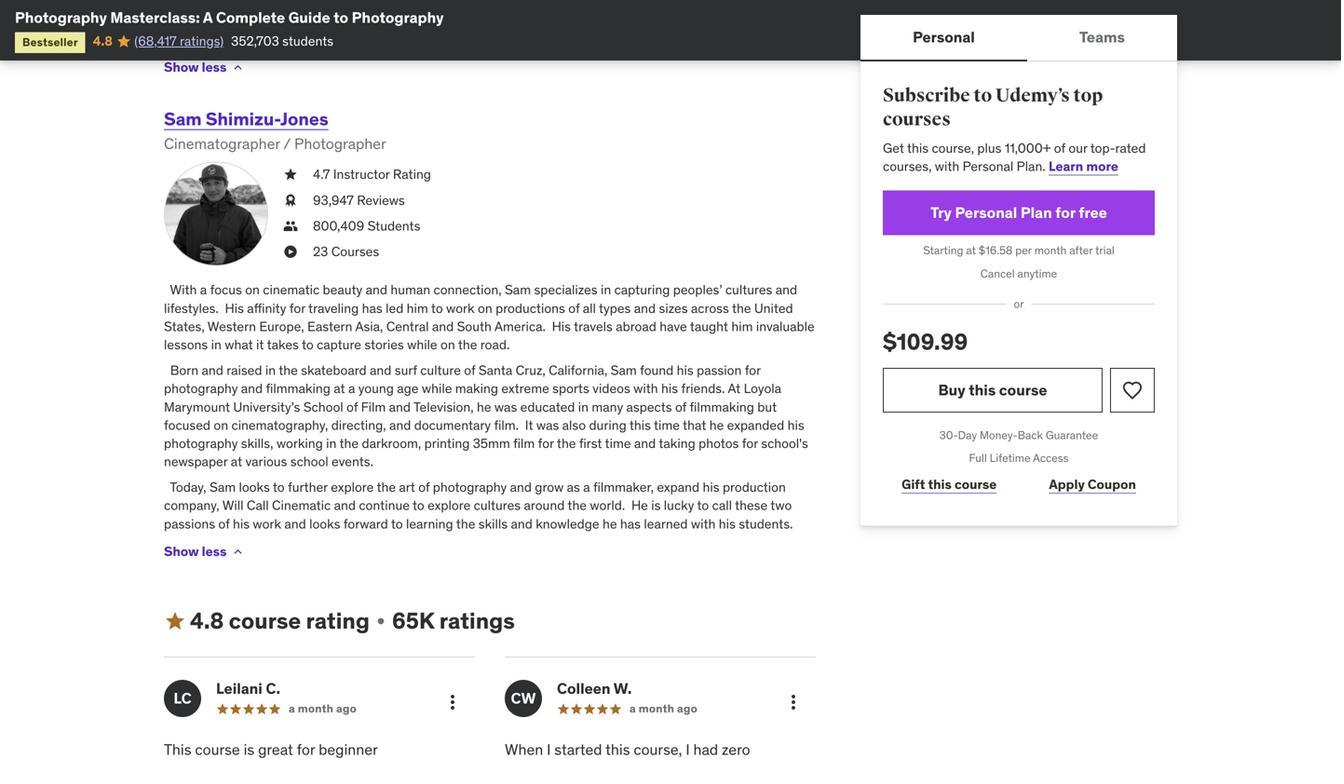 Task type: describe. For each thing, give the bounding box(es) containing it.
gift this course link
[[883, 466, 1015, 503]]

and down 'capturing' at the left top of the page
[[634, 300, 656, 316]]

his up the friends. at bottom
[[677, 362, 694, 379]]

to up learning
[[413, 497, 424, 514]]

in up types
[[601, 281, 611, 298]]

expanded
[[727, 417, 784, 433]]

sam shimizu-jones cinematographer / photographer
[[164, 108, 386, 153]]

coupon
[[1088, 476, 1136, 493]]

for up loyola
[[745, 362, 761, 379]]

cinematography,
[[231, 417, 328, 433]]

newspaper
[[164, 453, 228, 470]]

in right raised
[[265, 362, 276, 379]]

right
[[726, 13, 753, 30]]

company,
[[164, 497, 219, 514]]

two
[[770, 497, 792, 514]]

a up the 'refund' at the left top of the page
[[261, 13, 268, 30]]

television,
[[413, 398, 474, 415]]

have inside the with a focus on cinematic beauty and human connection, sam specializes in capturing peoples' cultures and lifestyles.  his affinity for traveling has led him to work on productions of all types and sizes across the united states, western europe, eastern asia, central and south america.  his travels abroad have taught him invaluable lessons in what it takes to capture stories while on the road. born and raised in the skateboard and surf culture of santa cruz, california, sam found his passion for photography and filmmaking at a young age while making extreme sports videos with his friends. at loyola marymount university's school of film and television, he was educated in many aspects of filmmaking but focused on cinematography, directing, and documentary film.  it was also during this time that he expanded his photography skills, working in the darkroom, printing 35mm film for the first time and taking photos for school's newspaper at various school events. today, sam looks to further explore the art of photography and grow as a filmmaker, expand his production company, will call cinematic and continue to explore cultures around the world.  he is lucky to call these two passions of his work and looks forward to learning the skills and knowledge he has learned with his students.
[[660, 318, 687, 335]]

videos
[[592, 380, 630, 397]]

his down will
[[233, 515, 250, 532]]

passions
[[164, 515, 215, 532]]

4.8 for 4.8 course rating
[[190, 607, 224, 635]]

$16.58
[[979, 243, 1013, 258]]

the up "continue"
[[377, 479, 396, 496]]

65k ratings
[[392, 607, 515, 635]]

for down cinematic
[[289, 300, 305, 316]]

central
[[386, 318, 429, 335]]

in up "events."
[[326, 435, 337, 452]]

cinematic and
[[272, 497, 356, 514]]

art
[[399, 479, 415, 496]]

1 vertical spatial him
[[731, 318, 753, 335]]

and inside all courses have a 30-day money-back guarantee so that you can check it out, make sure it's the right course for you, and get a refund if it's not!
[[191, 31, 213, 48]]

0 vertical spatial cultures
[[725, 281, 772, 298]]

to down connection,
[[431, 300, 443, 316]]

the down takes
[[279, 362, 298, 379]]

on down marymount
[[214, 417, 228, 433]]

states,
[[164, 318, 205, 335]]

4.8 for 4.8
[[93, 33, 113, 49]]

0 horizontal spatial at
[[231, 453, 242, 470]]

a down w.
[[630, 701, 636, 716]]

is
[[651, 497, 661, 514]]

a right as
[[583, 479, 590, 496]]

a left young
[[348, 380, 355, 397]]

try
[[930, 203, 952, 222]]

santa
[[479, 362, 512, 379]]

what
[[225, 336, 253, 353]]

learn more link
[[1049, 158, 1118, 175]]

surf
[[395, 362, 417, 379]]

cancel
[[980, 266, 1015, 281]]

xsmall image down will
[[230, 544, 245, 559]]

show for xsmall image underneath will
[[164, 543, 199, 560]]

capture
[[317, 336, 361, 353]]

apply coupon
[[1049, 476, 1136, 493]]

show less for xsmall image below the get
[[164, 59, 227, 76]]

found
[[640, 362, 674, 379]]

takes
[[267, 336, 299, 353]]

culture
[[420, 362, 461, 379]]

across
[[691, 300, 729, 316]]

0 vertical spatial his
[[225, 300, 244, 316]]

0 horizontal spatial him
[[407, 300, 428, 316]]

first
[[579, 435, 602, 452]]

1 vertical spatial while
[[422, 380, 452, 397]]

ratings
[[439, 607, 515, 635]]

buy this course button
[[883, 368, 1103, 412]]

skills
[[478, 515, 508, 532]]

0 vertical spatial photography
[[164, 380, 238, 397]]

at inside the starting at $16.58 per month after trial cancel anytime
[[966, 243, 976, 258]]

month for colleen w.
[[639, 701, 674, 716]]

this inside the with a focus on cinematic beauty and human connection, sam specializes in capturing peoples' cultures and lifestyles.  his affinity for traveling has led him to work on productions of all types and sizes across the united states, western europe, eastern asia, central and south america.  his travels abroad have taught him invaluable lessons in what it takes to capture stories while on the road. born and raised in the skateboard and surf culture of santa cruz, california, sam found his passion for photography and filmmaking at a young age while making extreme sports videos with his friends. at loyola marymount university's school of film and television, he was educated in many aspects of filmmaking but focused on cinematography, directing, and documentary film.  it was also during this time that he expanded his photography skills, working in the darkroom, printing 35mm film for the first time and taking photos for school's newspaper at various school events. today, sam looks to further explore the art of photography and grow as a filmmaker, expand his production company, will call cinematic and continue to explore cultures around the world.  he is lucky to call these two passions of his work and looks forward to learning the skills and knowledge he has learned with his students.
[[629, 417, 651, 433]]

so
[[455, 13, 468, 30]]

sizes
[[659, 300, 688, 316]]

additional actions for review by colleen w. image
[[782, 691, 805, 714]]

courses
[[331, 243, 379, 260]]

university's
[[233, 398, 300, 415]]

xsmall image for 23 courses
[[283, 243, 298, 261]]

working
[[276, 435, 323, 452]]

0 vertical spatial it's
[[684, 13, 701, 30]]

further
[[288, 479, 328, 496]]

on up affinity
[[245, 281, 260, 298]]

film.
[[494, 417, 519, 433]]

a right with in the left of the page
[[200, 281, 207, 298]]

2 photography from the left
[[352, 8, 444, 27]]

access
[[1033, 451, 1069, 465]]

passion
[[697, 362, 742, 379]]

of down will
[[218, 515, 230, 532]]

subscribe
[[883, 84, 970, 107]]

xsmall image left 65k
[[373, 614, 388, 628]]

1 horizontal spatial work
[[446, 300, 475, 316]]

leilani
[[216, 679, 263, 698]]

sam up videos
[[611, 362, 637, 379]]

for left free
[[1055, 203, 1076, 222]]

try personal plan for free
[[930, 203, 1107, 222]]

capturing
[[614, 281, 670, 298]]

and left taking at the bottom
[[634, 435, 656, 452]]

1 horizontal spatial time
[[654, 417, 680, 433]]

the right across
[[732, 300, 751, 316]]

and right born
[[202, 362, 223, 379]]

ago for c.
[[336, 701, 357, 716]]

back
[[1018, 428, 1043, 442]]

and up darkroom,
[[389, 417, 411, 433]]

teams
[[1079, 27, 1125, 46]]

loyola
[[744, 380, 781, 397]]

reviews
[[357, 192, 405, 208]]

a down 4.8 course rating
[[289, 701, 295, 716]]

his down "call"
[[719, 515, 736, 532]]

a month ago for leilani c.
[[289, 701, 357, 716]]

the left skills
[[456, 515, 475, 532]]

93,947
[[313, 192, 354, 208]]

make
[[620, 13, 652, 30]]

on up culture
[[441, 336, 455, 353]]

and down cinematic and
[[284, 515, 306, 532]]

school
[[290, 453, 328, 470]]

his up school's
[[788, 417, 804, 433]]

california,
[[549, 362, 607, 379]]

to down "continue"
[[391, 515, 403, 532]]

of up making
[[464, 362, 475, 379]]

0 vertical spatial explore
[[331, 479, 374, 496]]

and left grow
[[510, 479, 532, 496]]

guarantee
[[392, 13, 452, 30]]

and up united
[[776, 281, 797, 298]]

and down raised
[[241, 380, 263, 397]]

of up directing,
[[346, 398, 358, 415]]

65k
[[392, 607, 434, 635]]

starting at $16.58 per month after trial cancel anytime
[[923, 243, 1115, 281]]

this for gift
[[928, 476, 952, 493]]

it inside all courses have a 30-day money-back guarantee so that you can check it out, make sure it's the right course for you, and get a refund if it's not!
[[584, 13, 592, 30]]

(68,417
[[134, 33, 177, 49]]

to right takes
[[302, 336, 314, 353]]

for down expanded
[[742, 435, 758, 452]]

a
[[203, 8, 213, 27]]

1 vertical spatial work
[[253, 515, 281, 532]]

refund
[[248, 31, 286, 48]]

show less for xsmall image underneath will
[[164, 543, 227, 560]]

sam up productions
[[505, 281, 531, 298]]

all courses
[[164, 13, 227, 30]]

in left what
[[211, 336, 222, 353]]

with inside get this course, plus 11,000+ of our top-rated courses, with personal plan.
[[935, 158, 960, 175]]

ratings)
[[180, 33, 224, 49]]

2 show less button from the top
[[164, 533, 245, 570]]

0 vertical spatial was
[[494, 398, 517, 415]]

c.
[[266, 679, 280, 698]]

1 horizontal spatial with
[[691, 515, 716, 532]]

93,947 reviews
[[313, 192, 405, 208]]

money-
[[980, 428, 1018, 442]]

1 show less button from the top
[[164, 49, 245, 86]]

raised
[[227, 362, 262, 379]]

focused
[[164, 417, 211, 433]]

film
[[361, 398, 386, 415]]

school's
[[761, 435, 808, 452]]

this for get
[[907, 140, 929, 156]]

tab list containing personal
[[861, 15, 1177, 61]]

various
[[245, 453, 287, 470]]

and up "led" at left top
[[366, 281, 387, 298]]

for inside all courses have a 30-day money-back guarantee so that you can check it out, make sure it's the right course for you, and get a refund if it's not!
[[799, 13, 815, 30]]

additional actions for review by leilani c. image
[[441, 691, 464, 714]]

courses,
[[883, 158, 932, 175]]

sam shimizu-jones link
[[164, 108, 328, 130]]

beauty
[[323, 281, 363, 298]]

taking
[[659, 435, 695, 452]]

shimizu-
[[206, 108, 280, 130]]

with
[[170, 281, 197, 298]]

stories
[[364, 336, 404, 353]]

(68,417 ratings)
[[134, 33, 224, 49]]

0 horizontal spatial cultures
[[474, 497, 521, 514]]

students.
[[739, 515, 793, 532]]

a month ago for colleen w.
[[630, 701, 698, 716]]



Task type: vqa. For each thing, say whether or not it's contained in the screenshot.
first Show less from the top of the page
yes



Task type: locate. For each thing, give the bounding box(es) containing it.
plus
[[977, 140, 1002, 156]]

1 vertical spatial show less button
[[164, 533, 245, 570]]

many
[[592, 398, 623, 415]]

30- inside all courses have a 30-day money-back guarantee so that you can check it out, make sure it's the right course for you, and get a refund if it's not!
[[271, 13, 293, 30]]

time down during
[[605, 435, 631, 452]]

with down course,
[[935, 158, 960, 175]]

jones
[[280, 108, 328, 130]]

1 vertical spatial cultures
[[474, 497, 521, 514]]

30- up 352,703 students
[[271, 13, 293, 30]]

and left south
[[432, 318, 454, 335]]

of
[[1054, 140, 1065, 156], [568, 300, 580, 316], [464, 362, 475, 379], [346, 398, 358, 415], [675, 398, 687, 415], [418, 479, 430, 496], [218, 515, 230, 532]]

0 vertical spatial while
[[407, 336, 437, 353]]

ago
[[336, 701, 357, 716], [677, 701, 698, 716]]

0 vertical spatial he
[[477, 398, 491, 415]]

1 horizontal spatial 30-
[[940, 428, 958, 442]]

0 horizontal spatial time
[[605, 435, 631, 452]]

learned
[[644, 515, 688, 532]]

800,409 students
[[313, 217, 420, 234]]

and right skills
[[511, 515, 533, 532]]

buy
[[938, 380, 965, 399]]

of inside get this course, plus 11,000+ of our top-rated courses, with personal plan.
[[1054, 140, 1065, 156]]

course inside 'link'
[[955, 476, 997, 493]]

around the
[[524, 497, 587, 514]]

0 vertical spatial show
[[164, 59, 199, 76]]

1 vertical spatial xsmall image
[[283, 243, 298, 261]]

1 horizontal spatial it's
[[684, 13, 701, 30]]

instructor
[[333, 166, 390, 183]]

this inside 'link'
[[928, 476, 952, 493]]

2 horizontal spatial with
[[935, 158, 960, 175]]

photography up skills
[[433, 479, 507, 496]]

0 vertical spatial have
[[231, 13, 258, 30]]

1 vertical spatial photography
[[164, 435, 238, 452]]

1 vertical spatial looks
[[309, 515, 340, 532]]

it's right if
[[300, 31, 317, 48]]

2 horizontal spatial he
[[709, 417, 724, 433]]

1 vertical spatial explore
[[428, 497, 471, 514]]

1 vertical spatial 30-
[[940, 428, 958, 442]]

1 xsmall image from the top
[[283, 165, 298, 184]]

1 horizontal spatial 4.8
[[190, 607, 224, 635]]

photography masterclass: a complete guide to photography
[[15, 8, 444, 27]]

students
[[282, 33, 334, 49]]

0 vertical spatial show less
[[164, 59, 227, 76]]

explore up learning
[[428, 497, 471, 514]]

born
[[170, 362, 198, 379]]

try personal plan for free link
[[883, 190, 1155, 235]]

1 horizontal spatial at
[[334, 380, 345, 397]]

1 show less from the top
[[164, 59, 227, 76]]

0 horizontal spatial his
[[225, 300, 244, 316]]

anytime
[[1018, 266, 1057, 281]]

xsmall image left 93,947
[[283, 191, 298, 209]]

bestseller
[[22, 35, 78, 49]]

show less down ratings)
[[164, 59, 227, 76]]

2 vertical spatial he
[[603, 515, 617, 532]]

of left all
[[568, 300, 580, 316]]

a month ago down w.
[[630, 701, 698, 716]]

cultures up united
[[725, 281, 772, 298]]

directing,
[[331, 417, 386, 433]]

1 vertical spatial that
[[683, 417, 706, 433]]

xsmall image left '800,409'
[[283, 217, 298, 235]]

0 horizontal spatial a month ago
[[289, 701, 357, 716]]

has down he in the left of the page
[[620, 515, 641, 532]]

he down filmmaker, at bottom left
[[603, 515, 617, 532]]

cinematic
[[263, 281, 320, 298]]

call
[[247, 497, 269, 514]]

show less button down passions
[[164, 533, 245, 570]]

0 horizontal spatial have
[[231, 13, 258, 30]]

types
[[599, 300, 631, 316]]

$109.99
[[883, 328, 968, 356]]

photography left "so"
[[352, 8, 444, 27]]

2 vertical spatial photography
[[433, 479, 507, 496]]

2 horizontal spatial month
[[1034, 243, 1067, 258]]

0 vertical spatial personal
[[913, 27, 975, 46]]

that up taking at the bottom
[[683, 417, 706, 433]]

plan
[[1021, 203, 1052, 222]]

personal inside button
[[913, 27, 975, 46]]

xsmall image
[[283, 165, 298, 184], [283, 243, 298, 261]]

to down various
[[273, 479, 285, 496]]

1 horizontal spatial ago
[[677, 701, 698, 716]]

traveling
[[308, 300, 359, 316]]

and up young
[[370, 362, 392, 379]]

his up "call"
[[703, 479, 720, 496]]

learn more
[[1049, 158, 1118, 175]]

not!
[[320, 31, 343, 48]]

young
[[358, 380, 394, 397]]

courses
[[883, 108, 951, 131]]

xsmall image down the get
[[230, 60, 245, 75]]

learn
[[1049, 158, 1083, 175]]

call
[[712, 497, 732, 514]]

of right art
[[418, 479, 430, 496]]

photography up marymount
[[164, 380, 238, 397]]

buy this course
[[938, 380, 1047, 399]]

photography
[[15, 8, 107, 27], [352, 8, 444, 27]]

filmmaker,
[[593, 479, 654, 496]]

lifetime
[[990, 451, 1031, 465]]

wishlist image
[[1121, 379, 1144, 401]]

0 horizontal spatial 30-
[[271, 13, 293, 30]]

1 vertical spatial personal
[[963, 158, 1014, 175]]

personal down plus on the right of the page
[[963, 158, 1014, 175]]

30- inside 30-day money-back guarantee full lifetime access
[[940, 428, 958, 442]]

today,
[[170, 479, 206, 496]]

1 horizontal spatial explore
[[428, 497, 471, 514]]

0 horizontal spatial looks
[[239, 479, 270, 496]]

1 horizontal spatial have
[[660, 318, 687, 335]]

udemy's
[[995, 84, 1070, 107]]

filmmaking down the at
[[690, 398, 754, 415]]

medium image
[[164, 610, 186, 632]]

0 horizontal spatial that
[[471, 13, 495, 30]]

0 vertical spatial time
[[654, 417, 680, 433]]

work down connection,
[[446, 300, 475, 316]]

it's right sure
[[684, 13, 701, 30]]

personal
[[913, 27, 975, 46], [963, 158, 1014, 175], [955, 203, 1017, 222]]

11,000+
[[1005, 140, 1051, 156]]

this down "aspects"
[[629, 417, 651, 433]]

0 horizontal spatial ago
[[336, 701, 357, 716]]

2 ago from the left
[[677, 701, 698, 716]]

and down age
[[389, 398, 411, 415]]

2 xsmall image from the top
[[283, 243, 298, 261]]

him right taught
[[731, 318, 753, 335]]

skateboard
[[301, 362, 367, 379]]

course up c. at the left bottom of page
[[229, 607, 301, 635]]

at
[[728, 380, 741, 397]]

of left our
[[1054, 140, 1065, 156]]

course inside button
[[999, 380, 1047, 399]]

0 vertical spatial 30-
[[271, 13, 293, 30]]

show less down passions
[[164, 543, 227, 560]]

xsmall image
[[230, 60, 245, 75], [283, 191, 298, 209], [283, 217, 298, 235], [230, 544, 245, 559], [373, 614, 388, 628]]

tab list
[[861, 15, 1177, 61]]

1 vertical spatial has
[[620, 515, 641, 532]]

rated
[[1115, 140, 1146, 156]]

0 horizontal spatial has
[[362, 300, 383, 316]]

0 vertical spatial filmmaking
[[266, 380, 330, 397]]

subscribe to udemy's top courses
[[883, 84, 1103, 131]]

that inside all courses have a 30-day money-back guarantee so that you can check it out, make sure it's the right course for you, and get a refund if it's not!
[[471, 13, 495, 30]]

at left $16.58
[[966, 243, 976, 258]]

0 vertical spatial has
[[362, 300, 383, 316]]

1 horizontal spatial he
[[603, 515, 617, 532]]

course inside all courses have a 30-day money-back guarantee so that you can check it out, make sure it's the right course for you, and get a refund if it's not!
[[756, 13, 796, 30]]

0 horizontal spatial photography
[[15, 8, 107, 27]]

1 vertical spatial show
[[164, 543, 199, 560]]

1 horizontal spatial cultures
[[725, 281, 772, 298]]

0 vertical spatial 4.8
[[93, 33, 113, 49]]

to up not!
[[334, 8, 348, 27]]

gift
[[902, 476, 925, 493]]

1 horizontal spatial that
[[683, 417, 706, 433]]

0 horizontal spatial filmmaking
[[266, 380, 330, 397]]

1 vertical spatial at
[[334, 380, 345, 397]]

photography up bestseller
[[15, 8, 107, 27]]

have inside all courses have a 30-day money-back guarantee so that you can check it out, make sure it's the right course for you, and get a refund if it's not!
[[231, 13, 258, 30]]

abroad
[[616, 318, 656, 335]]

has up asia,
[[362, 300, 383, 316]]

2 vertical spatial with
[[691, 515, 716, 532]]

0 vertical spatial that
[[471, 13, 495, 30]]

during
[[589, 417, 627, 433]]

1 vertical spatial it
[[256, 336, 264, 353]]

eastern
[[307, 318, 352, 335]]

the down south
[[458, 336, 477, 353]]

show less button
[[164, 49, 245, 86], [164, 533, 245, 570]]

2 less from the top
[[202, 543, 227, 560]]

his up western
[[225, 300, 244, 316]]

1 ago from the left
[[336, 701, 357, 716]]

of down the friends. at bottom
[[675, 398, 687, 415]]

documentary
[[414, 417, 491, 433]]

less for xsmall image below the get
[[202, 59, 227, 76]]

was up the film. at left bottom
[[494, 398, 517, 415]]

show for xsmall image below the get
[[164, 59, 199, 76]]

0 horizontal spatial he
[[477, 398, 491, 415]]

1 vertical spatial with
[[633, 380, 658, 397]]

1 vertical spatial it's
[[300, 31, 317, 48]]

as
[[567, 479, 580, 496]]

free
[[1079, 203, 1107, 222]]

marymount
[[164, 398, 230, 415]]

this right gift
[[928, 476, 952, 493]]

our
[[1069, 140, 1087, 156]]

productions
[[496, 300, 565, 316]]

this for buy
[[969, 380, 996, 399]]

1 horizontal spatial his
[[552, 318, 571, 335]]

0 horizontal spatial work
[[253, 515, 281, 532]]

1 horizontal spatial was
[[536, 417, 559, 433]]

1 vertical spatial 4.8
[[190, 607, 224, 635]]

1 horizontal spatial looks
[[309, 515, 340, 532]]

ago for w.
[[677, 701, 698, 716]]

printing
[[424, 435, 470, 452]]

sam up will
[[210, 479, 236, 496]]

xsmall image for 4.7 instructor rating
[[283, 165, 298, 184]]

0 vertical spatial it
[[584, 13, 592, 30]]

in up also at bottom left
[[578, 398, 589, 415]]

1 vertical spatial his
[[552, 318, 571, 335]]

personal up $16.58
[[955, 203, 1017, 222]]

1 horizontal spatial has
[[620, 515, 641, 532]]

less down passions
[[202, 543, 227, 560]]

1 vertical spatial he
[[709, 417, 724, 433]]

2 show less from the top
[[164, 543, 227, 560]]

for right film
[[538, 435, 554, 452]]

photography
[[164, 380, 238, 397], [164, 435, 238, 452], [433, 479, 507, 496]]

course down full
[[955, 476, 997, 493]]

his down found
[[661, 380, 678, 397]]

cultures
[[725, 281, 772, 298], [474, 497, 521, 514]]

show less button down the get
[[164, 49, 245, 86]]

1 horizontal spatial him
[[731, 318, 753, 335]]

sam inside sam shimizu-jones cinematographer / photographer
[[164, 108, 202, 130]]

course right right
[[756, 13, 796, 30]]

0 vertical spatial with
[[935, 158, 960, 175]]

0 vertical spatial show less button
[[164, 49, 245, 86]]

at down the skills,
[[231, 453, 242, 470]]

0 vertical spatial at
[[966, 243, 976, 258]]

month inside the starting at $16.58 per month after trial cancel anytime
[[1034, 243, 1067, 258]]

a right the get
[[238, 31, 245, 48]]

1 vertical spatial have
[[660, 318, 687, 335]]

he
[[631, 497, 648, 514]]

course,
[[932, 140, 974, 156]]

with a focus on cinematic beauty and human connection, sam specializes in capturing peoples' cultures and lifestyles.  his affinity for traveling has led him to work on productions of all types and sizes across the united states, western europe, eastern asia, central and south america.  his travels abroad have taught him invaluable lessons in what it takes to capture stories while on the road. born and raised in the skateboard and surf culture of santa cruz, california, sam found his passion for photography and filmmaking at a young age while making extreme sports videos with his friends. at loyola marymount university's school of film and television, he was educated in many aspects of filmmaking but focused on cinematography, directing, and documentary film.  it was also during this time that he expanded his photography skills, working in the darkroom, printing 35mm film for the first time and taking photos for school's newspaper at various school events. today, sam looks to further explore the art of photography and grow as a filmmaker, expand his production company, will call cinematic and continue to explore cultures around the world.  he is lucky to call these two passions of his work and looks forward to learning the skills and knowledge he has learned with his students.
[[164, 281, 815, 532]]

that right "so"
[[471, 13, 495, 30]]

0 vertical spatial him
[[407, 300, 428, 316]]

specializes
[[534, 281, 598, 298]]

1 a month ago from the left
[[289, 701, 357, 716]]

for
[[799, 13, 815, 30], [1055, 203, 1076, 222], [289, 300, 305, 316], [745, 362, 761, 379], [538, 435, 554, 452], [742, 435, 758, 452]]

2 a month ago from the left
[[630, 701, 698, 716]]

1 vertical spatial was
[[536, 417, 559, 433]]

1 vertical spatial time
[[605, 435, 631, 452]]

it inside the with a focus on cinematic beauty and human connection, sam specializes in capturing peoples' cultures and lifestyles.  his affinity for traveling has led him to work on productions of all types and sizes across the united states, western europe, eastern asia, central and south america.  his travels abroad have taught him invaluable lessons in what it takes to capture stories while on the road. born and raised in the skateboard and surf culture of santa cruz, california, sam found his passion for photography and filmmaking at a young age while making extreme sports videos with his friends. at loyola marymount university's school of film and television, he was educated in many aspects of filmmaking but focused on cinematography, directing, and documentary film.  it was also during this time that he expanded his photography skills, working in the darkroom, printing 35mm film for the first time and taking photos for school's newspaper at various school events. today, sam looks to further explore the art of photography and grow as a filmmaker, expand his production company, will call cinematic and continue to explore cultures around the world.  he is lucky to call these two passions of his work and looks forward to learning the skills and knowledge he has learned with his students.
[[256, 336, 264, 353]]

affinity
[[247, 300, 286, 316]]

2 show from the top
[[164, 543, 199, 560]]

day
[[293, 13, 313, 30]]

less for xsmall image underneath will
[[202, 543, 227, 560]]

0 horizontal spatial explore
[[331, 479, 374, 496]]

to left "call"
[[697, 497, 709, 514]]

the up "events."
[[339, 435, 359, 452]]

to inside the subscribe to udemy's top courses
[[974, 84, 992, 107]]

masterclass:
[[110, 8, 200, 27]]

1 less from the top
[[202, 59, 227, 76]]

the down also at bottom left
[[557, 435, 576, 452]]

1 horizontal spatial photography
[[352, 8, 444, 27]]

production
[[723, 479, 786, 496]]

2 horizontal spatial at
[[966, 243, 976, 258]]

trial
[[1095, 243, 1115, 258]]

connection,
[[434, 281, 502, 298]]

it
[[584, 13, 592, 30], [256, 336, 264, 353]]

starting
[[923, 243, 963, 258]]

top
[[1073, 84, 1103, 107]]

a month ago down rating
[[289, 701, 357, 716]]

all
[[583, 300, 596, 316]]

and down all courses
[[191, 31, 213, 48]]

also
[[562, 417, 586, 433]]

23
[[313, 243, 328, 260]]

looks down cinematic and
[[309, 515, 340, 532]]

0 horizontal spatial with
[[633, 380, 658, 397]]

per
[[1015, 243, 1032, 258]]

1 show from the top
[[164, 59, 199, 76]]

course up the back
[[999, 380, 1047, 399]]

this inside get this course, plus 11,000+ of our top-rated courses, with personal plan.
[[907, 140, 929, 156]]

lessons
[[164, 336, 208, 353]]

personal inside get this course, plus 11,000+ of our top-rated courses, with personal plan.
[[963, 158, 1014, 175]]

peoples'
[[673, 281, 722, 298]]

month for leilani c.
[[298, 701, 333, 716]]

the inside all courses have a 30-day money-back guarantee so that you can check it out, make sure it's the right course for you, and get a refund if it's not!
[[703, 13, 723, 30]]

you,
[[164, 31, 188, 48]]

this inside button
[[969, 380, 996, 399]]

personal up the subscribe on the top right
[[913, 27, 975, 46]]

cinematographer
[[164, 134, 280, 153]]

1 horizontal spatial month
[[639, 701, 674, 716]]

on up south
[[478, 300, 492, 316]]

that inside the with a focus on cinematic beauty and human connection, sam specializes in capturing peoples' cultures and lifestyles.  his affinity for traveling has led him to work on productions of all types and sizes across the united states, western europe, eastern asia, central and south america.  his travels abroad have taught him invaluable lessons in what it takes to capture stories while on the road. born and raised in the skateboard and surf culture of santa cruz, california, sam found his passion for photography and filmmaking at a young age while making extreme sports videos with his friends. at loyola marymount university's school of film and television, he was educated in many aspects of filmmaking but focused on cinematography, directing, and documentary film.  it was also during this time that he expanded his photography skills, working in the darkroom, printing 35mm film for the first time and taking photos for school's newspaper at various school events. today, sam looks to further explore the art of photography and grow as a filmmaker, expand his production company, will call cinematic and continue to explore cultures around the world.  he is lucky to call these two passions of his work and looks forward to learning the skills and knowledge he has learned with his students.
[[683, 417, 706, 433]]

1 horizontal spatial filmmaking
[[690, 398, 754, 415]]

0 horizontal spatial it
[[256, 336, 264, 353]]

to
[[334, 8, 348, 27], [974, 84, 992, 107], [431, 300, 443, 316], [302, 336, 314, 353], [273, 479, 285, 496], [413, 497, 424, 514], [697, 497, 709, 514], [391, 515, 403, 532]]

1 vertical spatial filmmaking
[[690, 398, 754, 415]]

0 vertical spatial looks
[[239, 479, 270, 496]]

0 horizontal spatial it's
[[300, 31, 317, 48]]

these
[[735, 497, 768, 514]]

0 vertical spatial less
[[202, 59, 227, 76]]

30- down buy
[[940, 428, 958, 442]]

1 vertical spatial show less
[[164, 543, 227, 560]]

1 horizontal spatial it
[[584, 13, 592, 30]]

was down educated
[[536, 417, 559, 433]]

sam shimizu-jones image
[[164, 162, 268, 266]]

him
[[407, 300, 428, 316], [731, 318, 753, 335]]

0 horizontal spatial month
[[298, 701, 333, 716]]

show down passions
[[164, 543, 199, 560]]

1 photography from the left
[[15, 8, 107, 27]]

events.
[[332, 453, 373, 470]]

1 vertical spatial less
[[202, 543, 227, 560]]

apply
[[1049, 476, 1085, 493]]

show down (68,417 ratings)
[[164, 59, 199, 76]]

while down culture
[[422, 380, 452, 397]]

guide
[[288, 8, 330, 27]]

while down central
[[407, 336, 437, 353]]

for right right
[[799, 13, 815, 30]]

1 horizontal spatial a month ago
[[630, 701, 698, 716]]

2 vertical spatial personal
[[955, 203, 1017, 222]]

skills,
[[241, 435, 273, 452]]



